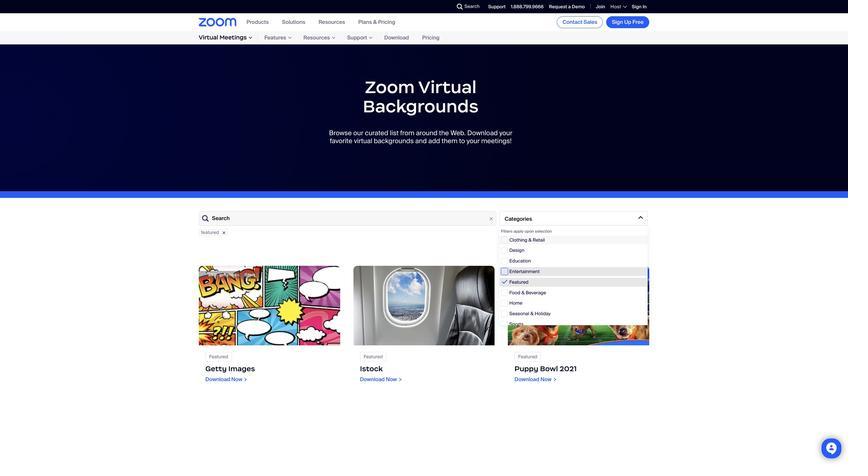 Task type: describe. For each thing, give the bounding box(es) containing it.
0 vertical spatial pricing
[[378, 19, 396, 26]]

filters
[[502, 229, 513, 234]]

meetings
[[220, 34, 247, 41]]

resources button
[[297, 33, 341, 43]]

add
[[429, 137, 441, 145]]

products button
[[247, 19, 269, 26]]

virtual
[[354, 137, 373, 145]]

featured for istock
[[364, 354, 383, 360]]

resources for virtual meetings
[[304, 34, 330, 41]]

free
[[633, 19, 644, 26]]

home
[[510, 300, 523, 306]]

support for support 'popup button' at the top left of the page
[[348, 34, 367, 41]]

features
[[265, 34, 287, 41]]

now inside getty images download now
[[232, 376, 243, 383]]

& inside filters apply upon selection clothing & retail
[[529, 237, 532, 243]]

getty
[[206, 364, 227, 373]]

1 horizontal spatial search
[[465, 3, 480, 9]]

our
[[354, 129, 364, 137]]

sign up free link
[[607, 16, 650, 28]]

featured button
[[199, 229, 228, 236]]

plans & pricing link
[[359, 19, 396, 26]]

resources button
[[319, 19, 345, 26]]

from
[[401, 129, 415, 137]]

browse our curated list from around the web. download your favorite virtual backgrounds and add them to your meetings!
[[329, 129, 513, 145]]

virtual meetings
[[199, 34, 247, 41]]

web.
[[451, 129, 466, 137]]

download inside getty images download now
[[206, 376, 230, 383]]

curated
[[365, 129, 389, 137]]

backgrounds
[[363, 95, 479, 117]]

airplane seat image
[[354, 266, 495, 346]]

beverage
[[526, 290, 547, 296]]

support button
[[341, 33, 378, 43]]

education
[[510, 258, 532, 264]]

plans & pricing
[[359, 19, 396, 26]]

host
[[611, 4, 622, 10]]

seasonal
[[510, 311, 530, 317]]

& for seasonal
[[531, 311, 534, 317]]

sign for sign in
[[633, 4, 642, 10]]

puppy bowl 2021 download now
[[515, 364, 577, 383]]

pricing link
[[416, 33, 447, 43]]

food & beverage
[[510, 290, 547, 296]]

demo
[[572, 4, 586, 10]]

contact sales
[[563, 19, 598, 26]]

up
[[625, 19, 632, 26]]

zoom
[[365, 76, 415, 98]]

support link
[[489, 4, 506, 10]]

Search text field
[[199, 211, 497, 226]]

request a demo link
[[550, 4, 586, 10]]

holiday
[[535, 311, 551, 317]]

join link
[[596, 4, 606, 10]]

apply
[[514, 229, 524, 234]]

virtual meetings button
[[199, 33, 258, 43]]

around
[[416, 129, 438, 137]]



Task type: vqa. For each thing, say whether or not it's contained in the screenshot.
at
no



Task type: locate. For each thing, give the bounding box(es) containing it.
solutions
[[282, 19, 306, 26]]

1.888.799.9666
[[511, 4, 544, 10]]

download down istock in the left of the page
[[360, 376, 385, 383]]

request a demo
[[550, 4, 586, 10]]

support
[[489, 4, 506, 10], [348, 34, 367, 41]]

sign
[[633, 4, 642, 10], [613, 19, 624, 26]]

favorite
[[330, 137, 353, 145]]

1 horizontal spatial pricing
[[423, 34, 440, 41]]

the
[[439, 129, 449, 137]]

your
[[500, 129, 513, 137], [467, 137, 480, 145]]

None search field
[[433, 1, 459, 12]]

support left 1.888.799.9666 link
[[489, 4, 506, 10]]

featured for getty images
[[209, 354, 228, 360]]

0 vertical spatial sign
[[633, 4, 642, 10]]

resources
[[319, 19, 345, 26], [304, 34, 330, 41]]

2 horizontal spatial now
[[541, 376, 552, 383]]

0 horizontal spatial your
[[467, 137, 480, 145]]

them
[[442, 137, 458, 145]]

& left holiday
[[531, 311, 534, 317]]

design
[[510, 248, 525, 253]]

featured up istock in the left of the page
[[364, 354, 383, 360]]

food
[[510, 290, 521, 296]]

sales
[[584, 19, 598, 26]]

virtual
[[199, 34, 218, 41], [419, 76, 477, 98]]

now
[[232, 376, 243, 383], [541, 376, 552, 383], [386, 376, 397, 383]]

0 horizontal spatial pricing
[[378, 19, 396, 26]]

& right "food"
[[522, 290, 525, 296]]

meetings!
[[482, 137, 512, 145]]

download down puppy
[[515, 376, 540, 383]]

images
[[229, 364, 255, 373]]

featured up "food"
[[510, 279, 529, 285]]

browse
[[329, 129, 352, 137]]

categories button
[[500, 211, 648, 226]]

1 vertical spatial pricing
[[423, 34, 440, 41]]

& for plans
[[374, 19, 377, 26]]

resources for products
[[319, 19, 345, 26]]

istock download now
[[360, 364, 397, 383]]

0 vertical spatial virtual
[[199, 34, 218, 41]]

in
[[643, 4, 647, 10]]

support for support link
[[489, 4, 506, 10]]

istock
[[360, 364, 383, 373]]

list
[[390, 129, 399, 137]]

a
[[569, 4, 571, 10]]

and
[[416, 137, 427, 145]]

featured
[[201, 230, 219, 236]]

clear search image
[[488, 215, 495, 223]]

search left support link
[[465, 3, 480, 9]]

featured up getty
[[209, 354, 228, 360]]

0 horizontal spatial support
[[348, 34, 367, 41]]

download down getty
[[206, 376, 230, 383]]

1 vertical spatial resources
[[304, 34, 330, 41]]

upon
[[525, 229, 535, 234]]

contact
[[563, 19, 583, 26]]

&
[[374, 19, 377, 26], [529, 237, 532, 243], [522, 290, 525, 296], [531, 311, 534, 317]]

seasonal & holiday
[[510, 311, 551, 317]]

bowl
[[541, 364, 559, 373]]

selection
[[535, 229, 553, 234]]

categories
[[505, 215, 533, 222]]

zoom virtual backgrounds
[[363, 76, 479, 117]]

& down 'upon' at right
[[529, 237, 532, 243]]

plans
[[359, 19, 372, 26]]

0 horizontal spatial virtual
[[199, 34, 218, 41]]

features button
[[258, 33, 297, 43]]

1.888.799.9666 link
[[511, 4, 544, 10]]

support inside 'popup button'
[[348, 34, 367, 41]]

contact sales link
[[558, 16, 604, 28]]

sign left in
[[633, 4, 642, 10]]

sign for sign up free
[[613, 19, 624, 26]]

search up featured button
[[212, 215, 230, 222]]

0 horizontal spatial now
[[232, 376, 243, 383]]

1 horizontal spatial support
[[489, 4, 506, 10]]

request
[[550, 4, 568, 10]]

sign up free
[[613, 19, 644, 26]]

search
[[465, 3, 480, 9], [212, 215, 230, 222]]

download
[[385, 34, 409, 41], [468, 129, 498, 137], [206, 376, 230, 383], [515, 376, 540, 383], [360, 376, 385, 383]]

puppy bowl 2021 background image
[[508, 266, 650, 346]]

zoom virtual backgrounds main content
[[0, 44, 849, 465]]

resources down resources dropdown button
[[304, 34, 330, 41]]

download inside browse our curated list from around the web. download your favorite virtual backgrounds and add them to your meetings!
[[468, 129, 498, 137]]

sign left up
[[613, 19, 624, 26]]

1 vertical spatial support
[[348, 34, 367, 41]]

0 horizontal spatial sign
[[613, 19, 624, 26]]

now inside istock download now
[[386, 376, 397, 383]]

featured for puppy bowl 2021
[[519, 354, 538, 360]]

0 vertical spatial search
[[465, 3, 480, 9]]

download right to
[[468, 129, 498, 137]]

retail
[[533, 237, 545, 243]]

getty images wallpaper image
[[199, 266, 340, 346]]

0 vertical spatial support
[[489, 4, 506, 10]]

join
[[596, 4, 606, 10]]

& right plans
[[374, 19, 377, 26]]

products
[[247, 19, 269, 26]]

now inside puppy bowl 2021 download now
[[541, 376, 552, 383]]

virtual inside 'virtual meetings' popup button
[[199, 34, 218, 41]]

search inside zoom virtual backgrounds main content
[[212, 215, 230, 222]]

featured
[[510, 279, 529, 285], [209, 354, 228, 360], [519, 354, 538, 360], [364, 354, 383, 360]]

1 horizontal spatial sign
[[633, 4, 642, 10]]

download link
[[378, 33, 416, 43]]

0 vertical spatial resources
[[319, 19, 345, 26]]

puppy
[[515, 364, 539, 373]]

3 now from the left
[[386, 376, 397, 383]]

support down plans
[[348, 34, 367, 41]]

clothing
[[510, 237, 528, 243]]

1 vertical spatial virtual
[[419, 76, 477, 98]]

2021
[[560, 364, 577, 373]]

download inside istock download now
[[360, 376, 385, 383]]

backgrounds
[[374, 137, 414, 145]]

resources up resources popup button
[[319, 19, 345, 26]]

sign in
[[633, 4, 647, 10]]

1 horizontal spatial now
[[386, 376, 397, 383]]

1 now from the left
[[232, 376, 243, 383]]

1 horizontal spatial your
[[500, 129, 513, 137]]

1 vertical spatial search
[[212, 215, 230, 222]]

2 now from the left
[[541, 376, 552, 383]]

sports
[[510, 321, 524, 327]]

0 horizontal spatial search
[[212, 215, 230, 222]]

zoom logo image
[[199, 18, 237, 26]]

download inside puppy bowl 2021 download now
[[515, 376, 540, 383]]

pricing
[[378, 19, 396, 26], [423, 34, 440, 41]]

to
[[460, 137, 466, 145]]

sign in link
[[633, 4, 647, 10]]

1 vertical spatial sign
[[613, 19, 624, 26]]

resources inside resources popup button
[[304, 34, 330, 41]]

entertainment
[[510, 269, 540, 275]]

search image
[[457, 4, 463, 10], [457, 4, 463, 10]]

getty images download now
[[206, 364, 255, 383]]

filters apply upon selection clothing & retail
[[502, 229, 553, 243]]

download down plans & pricing link
[[385, 34, 409, 41]]

host button
[[611, 4, 627, 10]]

1 horizontal spatial virtual
[[419, 76, 477, 98]]

virtual inside zoom virtual backgrounds
[[419, 76, 477, 98]]

featured up puppy
[[519, 354, 538, 360]]

solutions button
[[282, 19, 306, 26]]

& for food
[[522, 290, 525, 296]]



